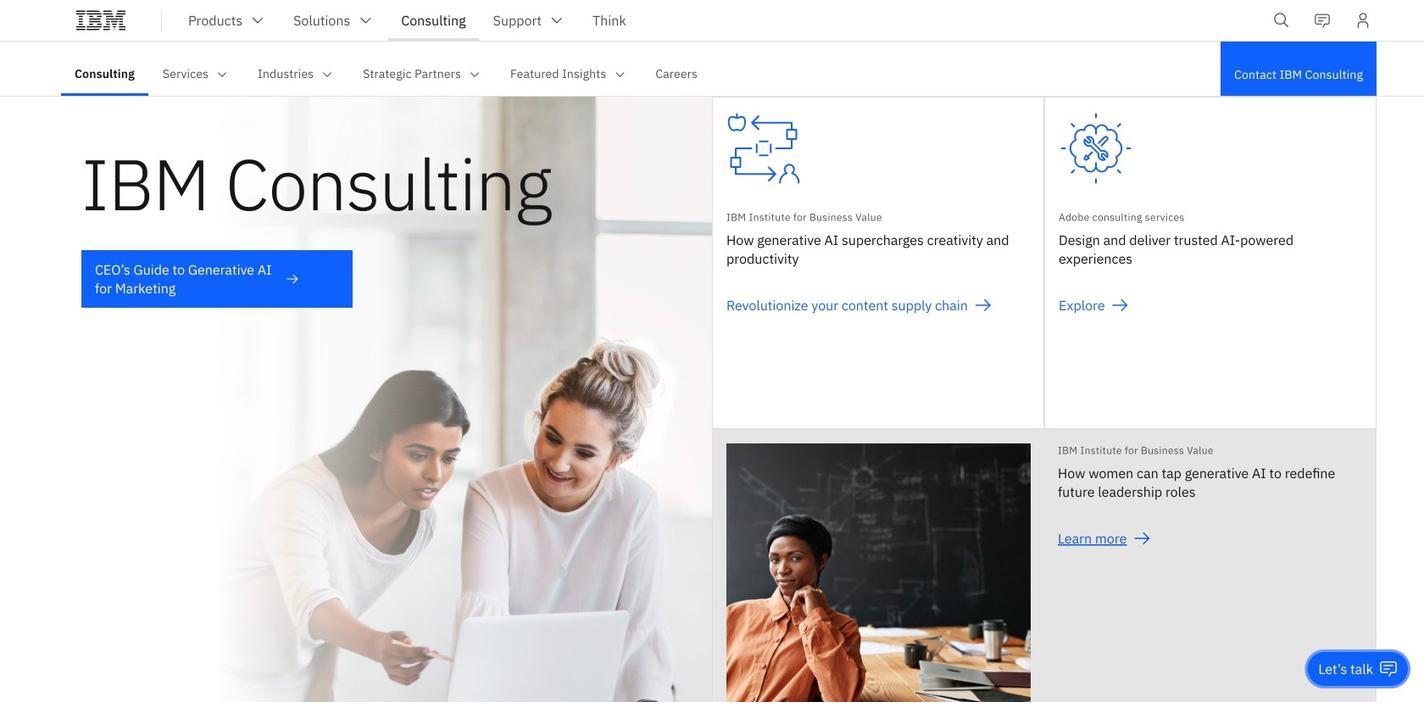 Task type: describe. For each thing, give the bounding box(es) containing it.
let's talk element
[[1319, 660, 1374, 678]]



